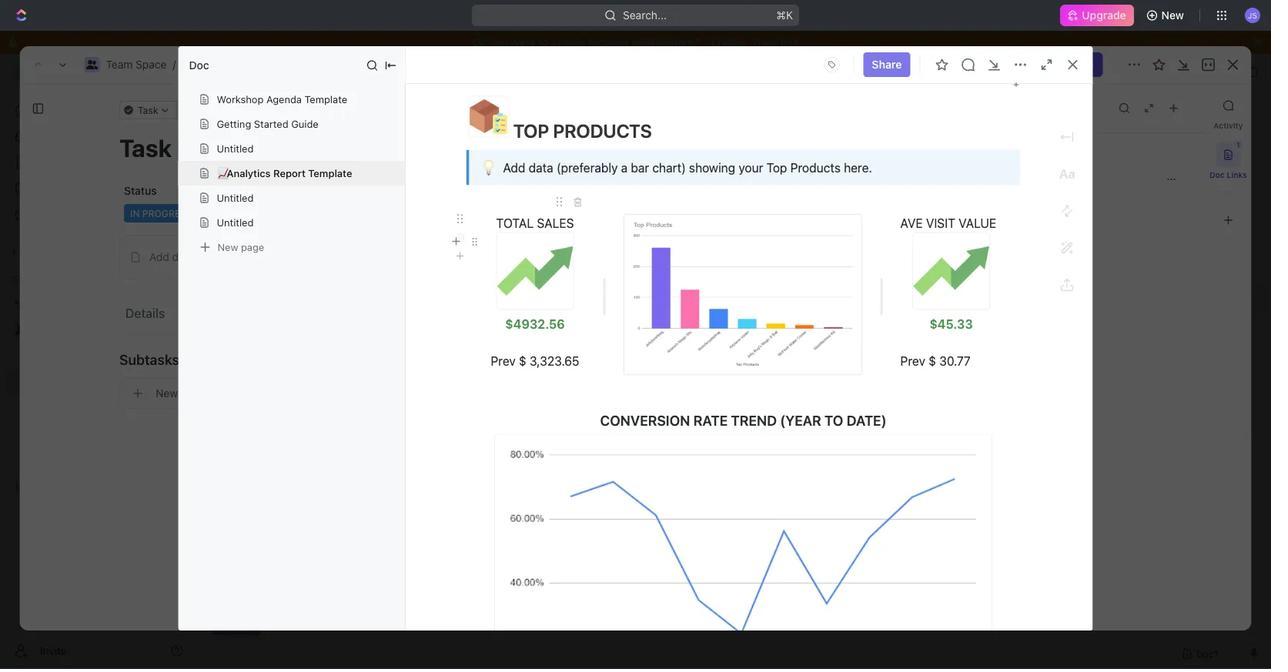 Task type: locate. For each thing, give the bounding box(es) containing it.
0 vertical spatial 1
[[1237, 141, 1240, 148]]

prev $ 30.77
[[900, 353, 970, 368]]

💡
[[480, 159, 494, 175]]

status
[[124, 184, 157, 197]]

1 $ from the left
[[519, 353, 526, 368]]

new up automations
[[1162, 9, 1184, 22]]

17
[[1039, 59, 1049, 70]]

calendar
[[359, 166, 405, 179]]

2 horizontal spatial doc
[[1210, 170, 1225, 179]]

hide right the search
[[1089, 166, 1113, 179]]

1 doc
[[645, 207, 671, 218]]

report
[[273, 167, 306, 179]]

1 horizontal spatial 2
[[430, 66, 437, 79]]

sales
[[537, 215, 574, 230]]

1 horizontal spatial $
[[928, 353, 936, 368]]

1 vertical spatial add task button
[[360, 238, 425, 256]]

list link
[[309, 162, 331, 183]]

template
[[305, 94, 347, 105], [308, 167, 352, 179]]

2 vertical spatial hide
[[765, 204, 786, 215]]

0 vertical spatial add task button
[[1151, 116, 1216, 141]]

share button
[[1055, 52, 1103, 77], [1077, 60, 1125, 85]]

untitled down the 📈analytics on the top of page
[[217, 192, 254, 204]]

share right 17
[[1064, 58, 1094, 71]]

1 horizontal spatial doc
[[653, 207, 671, 218]]

1 horizontal spatial project
[[391, 66, 427, 79]]

doc links
[[1210, 170, 1247, 179]]

mind
[[546, 166, 571, 179]]

0 vertical spatial to
[[538, 36, 549, 49]]

0 vertical spatial new
[[1162, 9, 1184, 22]]

gantt
[[489, 166, 517, 179]]

2 horizontal spatial task
[[1183, 122, 1207, 135]]

hide inside dropdown button
[[1089, 166, 1113, 179]]

1 vertical spatial user group image
[[16, 325, 27, 334]]

add left description
[[149, 251, 169, 263]]

relationships
[[630, 184, 698, 197]]

total sales
[[496, 215, 574, 230]]

0
[[988, 234, 995, 247]]

notifications?
[[632, 36, 701, 49]]

doc left links on the top of the page
[[1210, 170, 1225, 179]]

assignees
[[608, 204, 654, 215]]

$ left 30.77
[[928, 353, 936, 368]]

to right the 'want'
[[538, 36, 549, 49]]

js button
[[1241, 3, 1265, 28]]

details button
[[119, 299, 171, 327]]

2 horizontal spatial 1
[[1237, 141, 1240, 148]]

new inside new button
[[1162, 9, 1184, 22]]

0 horizontal spatial user group image
[[16, 325, 27, 334]]

task for the bottom add task button
[[399, 241, 419, 252]]

hide
[[754, 36, 777, 49], [1089, 166, 1113, 179], [765, 204, 786, 215]]

top products
[[509, 120, 652, 141]]

0 vertical spatial task
[[1183, 122, 1207, 135]]

1 down relationships
[[645, 207, 650, 218]]

1 vertical spatial new
[[218, 241, 238, 253]]

add down "calendar" link
[[379, 241, 396, 252]]

doc inside task sidebar navigation tab list
[[1210, 170, 1225, 179]]

prev down "$4932.56"
[[490, 353, 515, 368]]

0 vertical spatial project 2
[[391, 66, 437, 79]]

list
[[312, 166, 331, 179]]

1 horizontal spatial project 2
[[391, 66, 437, 79]]

0 horizontal spatial 2
[[307, 115, 320, 141]]

workshop
[[217, 94, 264, 105]]

team space link
[[106, 58, 167, 71]]

/ right space
[[173, 58, 176, 71]]

0 vertical spatial user group image
[[86, 60, 98, 69]]

add task
[[1160, 122, 1207, 135], [379, 241, 419, 252]]

$45.33
[[929, 298, 993, 331]]

1 horizontal spatial 1
[[952, 151, 957, 164]]

1
[[1237, 141, 1240, 148], [952, 151, 957, 164], [645, 207, 650, 218]]

add task button up customize
[[1151, 116, 1216, 141]]

add description
[[149, 251, 228, 263]]

2 vertical spatial 1
[[645, 207, 650, 218]]

template up "guide"
[[305, 94, 347, 105]]

search button
[[1007, 162, 1068, 183]]

add task button down calendar at the top of page
[[360, 238, 425, 256]]

new for new task
[[156, 387, 178, 400]]

new left the page
[[218, 241, 238, 253]]

1 vertical spatial doc
[[1210, 170, 1225, 179]]

projects link
[[182, 58, 223, 71]]

add task left activity
[[1160, 122, 1207, 135]]

add
[[1160, 122, 1181, 135], [503, 160, 525, 175], [379, 241, 396, 252], [149, 251, 169, 263]]

references 0
[[916, 234, 995, 248]]

home
[[37, 104, 66, 116]]

customize button
[[1120, 162, 1199, 183]]

upgrade
[[1082, 9, 1126, 22]]

86dqk6r6a button
[[176, 101, 238, 119]]

rate
[[693, 412, 728, 429]]

1 horizontal spatial add task
[[1160, 122, 1207, 135]]

automations
[[1139, 66, 1204, 79]]

1 vertical spatial task
[[399, 241, 419, 252]]

2 vertical spatial new
[[156, 387, 178, 400]]

1 right docs
[[952, 151, 957, 164]]

this
[[780, 36, 799, 49]]

spaces
[[12, 273, 45, 284]]

untitled up new page
[[217, 217, 254, 228]]

2 $ from the left
[[928, 353, 936, 368]]

project inside project 2 link
[[391, 66, 427, 79]]

add data (preferably a bar chart) showing your top products here.
[[503, 160, 872, 175]]

1 horizontal spatial new
[[218, 241, 238, 253]]

hide down top
[[765, 204, 786, 215]]

prev left 30.77
[[900, 353, 925, 368]]

template up assigned to
[[308, 167, 352, 179]]

0 vertical spatial hide
[[754, 36, 777, 49]]

1 vertical spatial 1
[[952, 151, 957, 164]]

1 horizontal spatial /
[[365, 66, 369, 79]]

1 vertical spatial project
[[233, 115, 303, 141]]

1 vertical spatial hide
[[1089, 166, 1113, 179]]

1 down activity
[[1237, 141, 1240, 148]]

1 horizontal spatial add task button
[[1151, 116, 1216, 141]]

value
[[958, 215, 996, 230]]

ave visit value
[[900, 215, 996, 230]]

user group image left "team"
[[86, 60, 98, 69]]

task for rightmost add task button
[[1183, 122, 1207, 135]]

new down subtasks
[[156, 387, 178, 400]]

doc down relationships
[[653, 207, 671, 218]]

(preferably
[[556, 160, 618, 175]]

subtasks button
[[119, 341, 782, 378]]

hide left the this
[[754, 36, 777, 49]]

doc up 86dqk6r6a at the left of the page
[[189, 59, 209, 72]]

add description button
[[125, 245, 776, 270]]

$4932.56
[[505, 316, 565, 331]]

new for new page
[[218, 241, 238, 253]]

in progress
[[252, 241, 314, 252]]

2 vertical spatial task
[[181, 387, 204, 400]]

created on nov 17
[[969, 59, 1049, 70]]

here.
[[844, 160, 872, 175]]

/
[[173, 58, 176, 71], [365, 66, 369, 79]]

2 prev from the left
[[900, 353, 925, 368]]

add task down calendar at the top of page
[[379, 241, 419, 252]]

prev for prev $ 30.77
[[900, 353, 925, 368]]

1 inside button
[[1237, 141, 1240, 148]]

0 horizontal spatial /
[[173, 58, 176, 71]]

/ left project 2 link
[[365, 66, 369, 79]]

task sidebar navigation tab list
[[1210, 93, 1247, 233]]

assigned to
[[293, 184, 353, 197]]

dropdown menu image
[[820, 52, 844, 77]]

0 horizontal spatial add task button
[[360, 238, 425, 256]]

2/5
[[239, 617, 251, 626]]

to
[[538, 36, 549, 49], [342, 184, 353, 197]]

template for workshop agenda template
[[305, 94, 347, 105]]

team space / projects
[[106, 58, 223, 71]]

0 vertical spatial project
[[391, 66, 427, 79]]

1 horizontal spatial user group image
[[86, 60, 98, 69]]

0 horizontal spatial project 2
[[233, 115, 325, 141]]

0 horizontal spatial doc
[[189, 59, 209, 72]]

untitled down docs 1
[[916, 173, 955, 186]]

0 horizontal spatial add task
[[379, 241, 419, 252]]

to right assigned
[[342, 184, 353, 197]]

1 prev from the left
[[490, 353, 515, 368]]

1 vertical spatial 2
[[307, 115, 320, 141]]

0 horizontal spatial project
[[233, 115, 303, 141]]

0 horizontal spatial 1
[[645, 207, 650, 218]]

$ for 3,323.65
[[519, 353, 526, 368]]

0 horizontal spatial new
[[156, 387, 178, 400]]

1 horizontal spatial prev
[[900, 353, 925, 368]]

new inside new task button
[[156, 387, 178, 400]]

getting
[[217, 118, 251, 130]]

0 horizontal spatial prev
[[490, 353, 515, 368]]

0 horizontal spatial task
[[181, 387, 204, 400]]

mind map link
[[543, 162, 596, 183]]

user group image
[[86, 60, 98, 69], [16, 325, 27, 334]]

2 horizontal spatial new
[[1162, 9, 1184, 22]]

0 vertical spatial template
[[305, 94, 347, 105]]

favorites
[[12, 247, 53, 258]]

assignees button
[[589, 201, 661, 219]]

$ left 3,323.65
[[519, 353, 526, 368]]

home link
[[6, 98, 189, 122]]

team
[[106, 58, 133, 71]]

prev for prev $ 3,323.65
[[490, 353, 515, 368]]

3,323.65
[[529, 353, 579, 368]]

0 horizontal spatial $
[[519, 353, 526, 368]]

1 horizontal spatial task
[[399, 241, 419, 252]]

1 vertical spatial add task
[[379, 241, 419, 252]]

0 vertical spatial add task
[[1160, 122, 1207, 135]]

1 inside docs 1
[[952, 151, 957, 164]]

📈analytics report template
[[217, 167, 352, 179]]

1 vertical spatial template
[[308, 167, 352, 179]]

bar
[[631, 160, 649, 175]]

showing
[[689, 160, 735, 175]]

search
[[1027, 166, 1063, 179]]

ave
[[900, 215, 923, 230]]

add task button
[[1151, 116, 1216, 141], [360, 238, 425, 256]]

tree
[[6, 291, 189, 525]]

0 vertical spatial 2
[[430, 66, 437, 79]]

0 vertical spatial doc
[[189, 59, 209, 72]]

untitled inside task sidebar content section
[[916, 173, 955, 186]]

user group image down spaces
[[16, 325, 27, 334]]

2 vertical spatial doc
[[653, 207, 671, 218]]

0 horizontal spatial to
[[342, 184, 353, 197]]

top
[[513, 120, 549, 141]]

trend
[[731, 412, 777, 429]]

do
[[472, 36, 487, 49]]



Task type: describe. For each thing, give the bounding box(es) containing it.
new task
[[156, 387, 204, 400]]

favorites button
[[6, 243, 59, 262]]

your
[[738, 160, 763, 175]]

1 button
[[1216, 140, 1243, 167]]

share right the dropdown menu image
[[872, 58, 902, 71]]

tree inside sidebar navigation
[[6, 291, 189, 525]]

Edit task name text field
[[119, 133, 782, 162]]

user group image inside sidebar navigation
[[16, 325, 27, 334]]

calendar link
[[356, 162, 405, 183]]

assigned
[[293, 184, 340, 197]]

references
[[916, 234, 982, 248]]

hide inside button
[[765, 204, 786, 215]]

new page
[[218, 241, 264, 253]]

activity
[[1214, 121, 1243, 130]]

share down upgrade link on the top
[[1086, 66, 1115, 79]]

on
[[1006, 59, 1017, 70]]

dates
[[461, 184, 491, 197]]

task sidebar content section
[[881, 84, 1205, 631]]

total
[[496, 215, 533, 230]]

new for new
[[1162, 9, 1184, 22]]

workshop agenda template
[[217, 94, 347, 105]]

1 for 1
[[1237, 141, 1240, 148]]

map
[[574, 166, 596, 179]]

(year
[[780, 412, 821, 429]]

to
[[824, 412, 843, 429]]

add task for rightmost add task button
[[1160, 122, 1207, 135]]

want
[[511, 36, 535, 49]]

chart)
[[652, 160, 686, 175]]

onboarding checklist button element
[[215, 616, 227, 628]]

⌘k
[[776, 9, 793, 22]]

agenda
[[266, 94, 302, 105]]

mind map
[[546, 166, 596, 179]]

doc for doc links
[[1210, 170, 1225, 179]]

gantt link
[[486, 162, 517, 183]]

conversion
[[600, 412, 690, 429]]

projects
[[182, 58, 223, 71]]

1 vertical spatial to
[[342, 184, 353, 197]]

nov
[[1020, 59, 1037, 70]]

space
[[136, 58, 167, 71]]

products
[[790, 160, 840, 175]]

getting started guide
[[217, 118, 319, 130]]

docs
[[916, 151, 946, 165]]

customize
[[1140, 166, 1194, 179]]

Search tasks... text field
[[1080, 198, 1234, 221]]

search...
[[623, 9, 667, 22]]

products
[[553, 120, 652, 141]]

untitled button
[[916, 173, 1156, 186]]

a
[[621, 160, 627, 175]]

1 vertical spatial project 2
[[233, 115, 325, 141]]

onboarding checklist button image
[[215, 616, 227, 628]]

visit
[[926, 215, 955, 230]]

template for 📈analytics report template
[[308, 167, 352, 179]]

guide
[[291, 118, 319, 130]]

progress
[[264, 241, 314, 252]]

board
[[253, 166, 284, 179]]

add inside "button"
[[149, 251, 169, 263]]

📈analytics
[[217, 167, 271, 179]]

1 horizontal spatial to
[[538, 36, 549, 49]]

doc for doc
[[189, 59, 209, 72]]

created
[[969, 59, 1004, 70]]

in
[[252, 241, 261, 252]]

upgrade link
[[1061, 5, 1134, 26]]

browser
[[588, 36, 630, 49]]

enable
[[551, 36, 585, 49]]

add task for the bottom add task button
[[379, 241, 419, 252]]

sidebar navigation
[[0, 54, 196, 669]]

hide button
[[759, 201, 792, 219]]

add left 'data'
[[503, 160, 525, 175]]

js
[[1248, 11, 1258, 19]]

invite
[[40, 645, 67, 657]]

1 for 1 doc
[[645, 207, 650, 218]]

conversion rate trend (year to date)
[[600, 412, 886, 429]]

details
[[126, 306, 165, 320]]

project 2 link
[[372, 63, 440, 82]]

untitled down getting
[[217, 143, 254, 154]]

add up customize
[[1160, 122, 1181, 135]]

subtasks
[[119, 351, 179, 368]]

started
[[254, 118, 288, 130]]

automations button
[[1132, 61, 1211, 84]]

docs 1
[[916, 151, 957, 165]]

enable
[[712, 36, 746, 49]]

top
[[766, 160, 787, 175]]

$ for 30.77
[[928, 353, 936, 368]]

page
[[241, 241, 264, 253]]



Task type: vqa. For each thing, say whether or not it's contained in the screenshot.
'Action'
no



